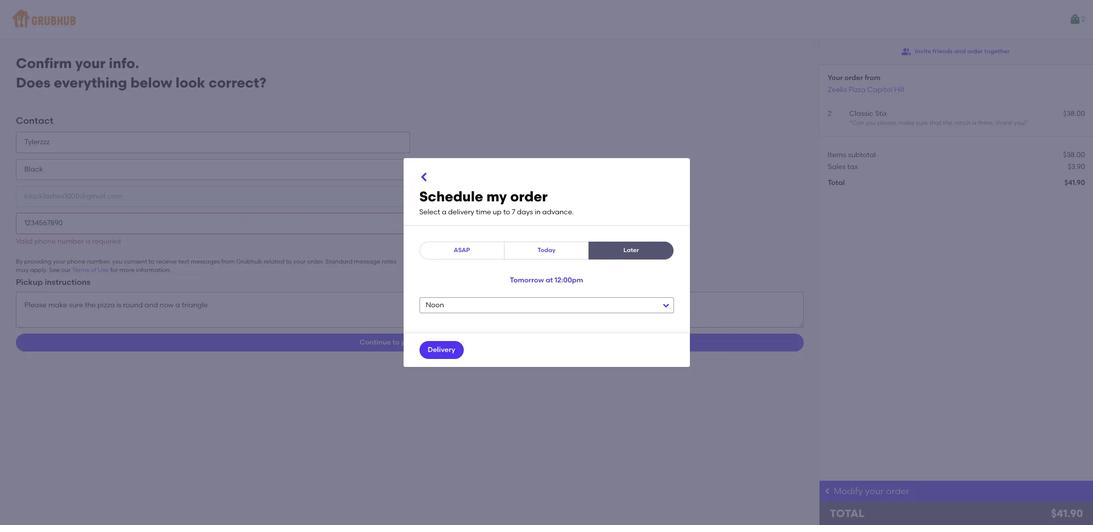 Task type: vqa. For each thing, say whether or not it's contained in the screenshot.
apply.
yes



Task type: describe. For each thing, give the bounding box(es) containing it.
hill
[[894, 85, 905, 94]]

$38.00 " can you please make sure that the ranch is there, thank you! "
[[849, 109, 1085, 126]]

from inside your order from zeeks pizza capitol hill
[[865, 74, 881, 82]]

days
[[517, 208, 533, 216]]

messages
[[191, 258, 220, 265]]

by
[[16, 258, 23, 265]]

12:00pm
[[555, 276, 583, 284]]

to right related
[[286, 258, 292, 265]]

information.
[[136, 267, 171, 274]]

required
[[92, 237, 121, 245]]

7
[[512, 208, 515, 216]]

tomorrow
[[510, 276, 544, 284]]

time
[[476, 208, 491, 216]]

your
[[828, 74, 843, 82]]

today button
[[504, 242, 589, 260]]

grubhub
[[236, 258, 262, 265]]

can
[[852, 119, 864, 126]]

order right modify
[[886, 486, 910, 497]]

to inside schedule my order select a delivery time up to 7 days in advance.
[[503, 208, 510, 216]]

1 vertical spatial $41.90
[[1051, 507, 1083, 520]]

your right modify
[[865, 486, 884, 497]]

our
[[61, 267, 71, 274]]

invite
[[915, 48, 931, 55]]

you!
[[1014, 119, 1026, 126]]

instructions
[[45, 277, 91, 287]]

there,
[[978, 119, 995, 126]]

continue to payment method button
[[16, 334, 804, 352]]

main navigation navigation
[[0, 0, 1093, 39]]

2 " from the left
[[1026, 119, 1029, 126]]

your left order.
[[293, 258, 306, 265]]

phone inside by providing your phone number, you consent to receive text messages from grubhub related to your order. standard message rates may apply. see our
[[67, 258, 85, 265]]

at
[[546, 276, 553, 284]]

consent
[[124, 258, 147, 265]]

rates
[[382, 258, 397, 265]]

advance.
[[542, 208, 574, 216]]

continue
[[360, 338, 391, 347]]

order inside button
[[967, 48, 983, 55]]

by providing your phone number, you consent to receive text messages from grubhub related to your order. standard message rates may apply. see our
[[16, 258, 397, 274]]

zeeks pizza capitol hill link
[[828, 85, 905, 94]]

First name text field
[[16, 132, 410, 153]]

order inside schedule my order select a delivery time up to 7 days in advance.
[[510, 188, 548, 205]]

valid phone number is required
[[16, 237, 121, 245]]

make
[[898, 119, 915, 126]]

thank
[[996, 119, 1013, 126]]

invite friends and order together
[[915, 48, 1010, 55]]

info.
[[109, 55, 139, 72]]

ranch
[[954, 119, 971, 126]]

people icon image
[[901, 47, 911, 57]]

0 vertical spatial $41.90
[[1065, 179, 1085, 187]]

sales
[[828, 163, 846, 171]]

everything
[[54, 74, 127, 91]]

providing
[[24, 258, 52, 265]]

0 vertical spatial total
[[828, 179, 845, 187]]

in
[[535, 208, 541, 216]]

of
[[91, 267, 96, 274]]

method
[[434, 338, 460, 347]]

terms of use link
[[72, 267, 109, 274]]

message
[[354, 258, 380, 265]]

Phone telephone field
[[16, 213, 410, 234]]

use
[[98, 267, 109, 274]]

later
[[624, 247, 639, 254]]

Last name text field
[[16, 159, 410, 180]]

valid phone number is required alert
[[16, 237, 121, 245]]

later button
[[589, 242, 674, 260]]

confirm your info. does everything below look correct?
[[16, 55, 266, 91]]

modify
[[834, 486, 863, 497]]

0 horizontal spatial 2
[[828, 109, 832, 118]]

0 vertical spatial phone
[[34, 237, 56, 245]]

tax
[[847, 163, 858, 171]]

pickup instructions
[[16, 277, 91, 287]]

$38.00 for $38.00 " can you please make sure that the ranch is there, thank you! "
[[1063, 109, 1085, 118]]

delivery button
[[419, 341, 464, 359]]

please
[[878, 119, 897, 126]]

0 horizontal spatial is
[[86, 237, 91, 245]]



Task type: locate. For each thing, give the bounding box(es) containing it.
$41.90
[[1065, 179, 1085, 187], [1051, 507, 1083, 520]]

1 horizontal spatial phone
[[67, 258, 85, 265]]

is right number
[[86, 237, 91, 245]]

0 vertical spatial 2
[[1081, 15, 1085, 23]]

the
[[943, 119, 953, 126]]

phone
[[34, 237, 56, 245], [67, 258, 85, 265]]

correct?
[[209, 74, 266, 91]]

from
[[865, 74, 881, 82], [221, 258, 235, 265]]

more
[[120, 267, 135, 274]]

total
[[828, 179, 845, 187], [830, 507, 865, 520]]

your up see
[[53, 258, 66, 265]]

total down sales
[[828, 179, 845, 187]]

my
[[487, 188, 507, 205]]

1 horizontal spatial from
[[865, 74, 881, 82]]

1 $38.00 from the top
[[1063, 109, 1085, 118]]

$38.00 for $38.00
[[1063, 150, 1085, 159]]

subtotal
[[848, 150, 876, 159]]

modify your order
[[834, 486, 910, 497]]

tomorrow at 12:00pm button
[[510, 271, 583, 289]]

2 button
[[1070, 10, 1085, 28]]

0 horizontal spatial phone
[[34, 237, 56, 245]]

phone right "valid"
[[34, 237, 56, 245]]

0 vertical spatial from
[[865, 74, 881, 82]]

2
[[1081, 15, 1085, 23], [828, 109, 832, 118]]

for
[[110, 267, 118, 274]]

0 vertical spatial you
[[866, 119, 876, 126]]

sales tax
[[828, 163, 858, 171]]

to left the payment
[[393, 338, 400, 347]]

capitol
[[868, 85, 893, 94]]

below
[[130, 74, 172, 91]]

contact
[[16, 115, 53, 127]]

your
[[75, 55, 105, 72], [53, 258, 66, 265], [293, 258, 306, 265], [865, 486, 884, 497]]

zeeks
[[828, 85, 847, 94]]

1 vertical spatial 2
[[828, 109, 832, 118]]

schedule my order select a delivery time up to 7 days in advance.
[[419, 188, 574, 216]]

0 horizontal spatial from
[[221, 258, 235, 265]]

up
[[493, 208, 502, 216]]

terms of use for more information.
[[72, 267, 171, 274]]

together
[[985, 48, 1010, 55]]

tomorrow at 12:00pm
[[510, 276, 583, 284]]

you inside $38.00 " can you please make sure that the ranch is there, thank you! "
[[866, 119, 876, 126]]

related
[[264, 258, 284, 265]]

continue to payment method
[[360, 338, 460, 347]]

$3.90
[[1068, 163, 1085, 171]]

does
[[16, 74, 51, 91]]

2 $38.00 from the top
[[1063, 150, 1085, 159]]

1 vertical spatial from
[[221, 258, 235, 265]]

sure
[[916, 119, 928, 126]]

look
[[176, 74, 205, 91]]

invite friends and order together button
[[901, 43, 1010, 61]]

and
[[954, 48, 966, 55]]

friends
[[933, 48, 953, 55]]

payment
[[401, 338, 432, 347]]

0 vertical spatial is
[[972, 119, 977, 126]]

classic
[[849, 109, 874, 118]]

0 vertical spatial $38.00
[[1063, 109, 1085, 118]]

2 inside button
[[1081, 15, 1085, 23]]

Pickup instructions text field
[[16, 292, 804, 328]]

select
[[419, 208, 440, 216]]

items subtotal
[[828, 150, 876, 159]]

your up everything
[[75, 55, 105, 72]]

" down the classic
[[849, 119, 852, 126]]

0 horizontal spatial you
[[112, 258, 123, 265]]

pickup
[[16, 277, 43, 287]]

is inside $38.00 " can you please make sure that the ranch is there, thank you! "
[[972, 119, 977, 126]]

standard
[[325, 258, 353, 265]]

delivery
[[428, 345, 455, 354]]

1 vertical spatial you
[[112, 258, 123, 265]]

from up the zeeks pizza capitol hill link
[[865, 74, 881, 82]]

1 " from the left
[[849, 119, 852, 126]]

$38.00 inside $38.00 " can you please make sure that the ranch is there, thank you! "
[[1063, 109, 1085, 118]]

1 horizontal spatial is
[[972, 119, 977, 126]]

text
[[178, 258, 189, 265]]

to inside button
[[393, 338, 400, 347]]

is
[[972, 119, 977, 126], [86, 237, 91, 245]]

valid
[[16, 237, 33, 245]]

that
[[930, 119, 942, 126]]

1 vertical spatial $38.00
[[1063, 150, 1085, 159]]

your order from zeeks pizza capitol hill
[[828, 74, 905, 94]]

receive
[[156, 258, 177, 265]]

svg image
[[418, 171, 430, 183]]

order up pizza
[[845, 74, 863, 82]]

1 horizontal spatial 2
[[1081, 15, 1085, 23]]

to up information.
[[149, 258, 154, 265]]

1 vertical spatial is
[[86, 237, 91, 245]]

you up for
[[112, 258, 123, 265]]

order right the and
[[967, 48, 983, 55]]

you inside by providing your phone number, you consent to receive text messages from grubhub related to your order. standard message rates may apply. see our
[[112, 258, 123, 265]]

today
[[538, 247, 556, 254]]

apply.
[[30, 267, 48, 274]]

you down classic stix
[[866, 119, 876, 126]]

number,
[[87, 258, 111, 265]]

from left grubhub
[[221, 258, 235, 265]]

delivery
[[448, 208, 474, 216]]

from inside by providing your phone number, you consent to receive text messages from grubhub related to your order. standard message rates may apply. see our
[[221, 258, 235, 265]]

number
[[57, 237, 84, 245]]

confirm
[[16, 55, 72, 72]]

1 vertical spatial total
[[830, 507, 865, 520]]

to left "7"
[[503, 208, 510, 216]]

asap button
[[419, 242, 505, 260]]

order.
[[307, 258, 324, 265]]

terms
[[72, 267, 89, 274]]

"
[[849, 119, 852, 126], [1026, 119, 1029, 126]]

order inside your order from zeeks pizza capitol hill
[[845, 74, 863, 82]]

phone up terms
[[67, 258, 85, 265]]

may
[[16, 267, 29, 274]]

0 horizontal spatial "
[[849, 119, 852, 126]]

your inside confirm your info. does everything below look correct?
[[75, 55, 105, 72]]

is left the there,
[[972, 119, 977, 126]]

total down modify
[[830, 507, 865, 520]]

you
[[866, 119, 876, 126], [112, 258, 123, 265]]

stix
[[875, 109, 887, 118]]

" right thank
[[1026, 119, 1029, 126]]

asap
[[454, 247, 470, 254]]

order up the days
[[510, 188, 548, 205]]

classic stix
[[849, 109, 887, 118]]

items
[[828, 150, 847, 159]]

1 horizontal spatial "
[[1026, 119, 1029, 126]]

a
[[442, 208, 447, 216]]

1 horizontal spatial you
[[866, 119, 876, 126]]

1 vertical spatial phone
[[67, 258, 85, 265]]



